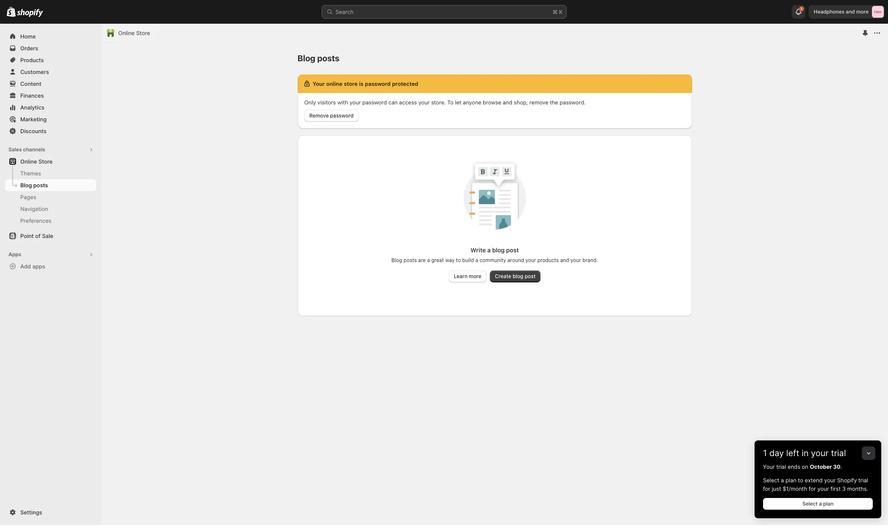 Task type: describe. For each thing, give the bounding box(es) containing it.
a for select a plan
[[820, 501, 823, 507]]

blog
[[20, 182, 32, 189]]

1 for from the left
[[764, 485, 771, 492]]

blog posts
[[20, 182, 48, 189]]

1 button
[[793, 5, 806, 19]]

1 for 1
[[802, 7, 803, 11]]

online store image
[[107, 29, 115, 37]]

discounts
[[20, 128, 46, 134]]

content link
[[5, 78, 96, 90]]

home
[[20, 33, 36, 40]]

select a plan
[[803, 501, 834, 507]]

1 day left in your trial
[[764, 448, 847, 458]]

online store inside 'link'
[[20, 158, 53, 165]]

finances link
[[5, 90, 96, 101]]

marketing link
[[5, 113, 96, 125]]

0 vertical spatial store
[[136, 30, 150, 36]]

select for select a plan to extend your shopify trial for just $1/month for your first 3 months.
[[764, 477, 780, 484]]

settings link
[[5, 506, 96, 518]]

1 vertical spatial online
[[20, 158, 37, 165]]

posts
[[33, 182, 48, 189]]

1 vertical spatial online store link
[[5, 156, 96, 167]]

search
[[336, 8, 354, 15]]

channels
[[23, 146, 45, 153]]

1 vertical spatial store
[[38, 158, 53, 165]]

k
[[560, 8, 563, 15]]

trial inside 1 day left in your trial dropdown button
[[832, 448, 847, 458]]

in
[[803, 448, 809, 458]]

preferences
[[20, 217, 52, 224]]

sale
[[42, 233, 53, 239]]

headphones and more image
[[873, 6, 885, 18]]

orders link
[[5, 42, 96, 54]]

themes
[[20, 170, 41, 177]]

october
[[811, 463, 833, 470]]

themes link
[[5, 167, 96, 179]]

on
[[803, 463, 809, 470]]

trial inside select a plan to extend your shopify trial for just $1/month for your first 3 months.
[[859, 477, 869, 484]]

headphones
[[815, 8, 845, 15]]

to
[[799, 477, 804, 484]]

and
[[847, 8, 856, 15]]

30
[[834, 463, 841, 470]]

shopify image
[[17, 9, 43, 17]]

2 for from the left
[[810, 485, 817, 492]]

plan for select a plan
[[824, 501, 834, 507]]

add apps button
[[5, 260, 96, 272]]

1 for 1 day left in your trial
[[764, 448, 768, 458]]

of
[[35, 233, 41, 239]]

months.
[[848, 485, 869, 492]]

blog posts link
[[5, 179, 96, 191]]

point of sale button
[[0, 230, 101, 242]]

apps button
[[5, 249, 96, 260]]



Task type: vqa. For each thing, say whether or not it's contained in the screenshot.
bottom THE TO
no



Task type: locate. For each thing, give the bounding box(es) containing it.
store down the sales channels button
[[38, 158, 53, 165]]

2 vertical spatial your
[[818, 485, 830, 492]]

your inside dropdown button
[[812, 448, 830, 458]]

select a plan to extend your shopify trial for just $1/month for your first 3 months.
[[764, 477, 869, 492]]

0 vertical spatial online
[[118, 30, 135, 36]]

plan down first
[[824, 501, 834, 507]]

2 horizontal spatial trial
[[859, 477, 869, 484]]

trial up months.
[[859, 477, 869, 484]]

1 horizontal spatial select
[[803, 501, 819, 507]]

pages link
[[5, 191, 96, 203]]

a
[[782, 477, 785, 484], [820, 501, 823, 507]]

point
[[20, 233, 34, 239]]

0 vertical spatial online store
[[118, 30, 150, 36]]

0 horizontal spatial a
[[782, 477, 785, 484]]

plan
[[786, 477, 797, 484], [824, 501, 834, 507]]

1 horizontal spatial online store link
[[118, 29, 150, 37]]

1 horizontal spatial a
[[820, 501, 823, 507]]

1 horizontal spatial 1
[[802, 7, 803, 11]]

products
[[20, 57, 44, 63]]

your trial ends on october 30 .
[[764, 463, 843, 470]]

online store link
[[118, 29, 150, 37], [5, 156, 96, 167]]

add
[[20, 263, 31, 270]]

online right online store image
[[118, 30, 135, 36]]

first
[[831, 485, 842, 492]]

1 left day
[[764, 448, 768, 458]]

plan up $1/month
[[786, 477, 797, 484]]

for down extend
[[810, 485, 817, 492]]

1 vertical spatial your
[[825, 477, 837, 484]]

a up just in the right bottom of the page
[[782, 477, 785, 484]]

online store down channels
[[20, 158, 53, 165]]

navigation link
[[5, 203, 96, 215]]

navigation
[[20, 205, 48, 212]]

0 vertical spatial a
[[782, 477, 785, 484]]

select a plan link
[[764, 498, 874, 510]]

shopify
[[838, 477, 858, 484]]

plan inside select a plan to extend your shopify trial for just $1/month for your first 3 months.
[[786, 477, 797, 484]]

1 vertical spatial 1
[[764, 448, 768, 458]]

headphones and more
[[815, 8, 870, 15]]

extend
[[806, 477, 824, 484]]

your up first
[[825, 477, 837, 484]]

.
[[841, 463, 843, 470]]

2 vertical spatial trial
[[859, 477, 869, 484]]

trial
[[832, 448, 847, 458], [777, 463, 787, 470], [859, 477, 869, 484]]

1 horizontal spatial store
[[136, 30, 150, 36]]

content
[[20, 80, 41, 87]]

1 inside 1 day left in your trial dropdown button
[[764, 448, 768, 458]]

just
[[773, 485, 782, 492]]

1 horizontal spatial online store
[[118, 30, 150, 36]]

1
[[802, 7, 803, 11], [764, 448, 768, 458]]

1 vertical spatial select
[[803, 501, 819, 507]]

customers link
[[5, 66, 96, 78]]

0 horizontal spatial plan
[[786, 477, 797, 484]]

select for select a plan
[[803, 501, 819, 507]]

apps
[[32, 263, 45, 270]]

online store
[[118, 30, 150, 36], [20, 158, 53, 165]]

finances
[[20, 92, 44, 99]]

your
[[812, 448, 830, 458], [825, 477, 837, 484], [818, 485, 830, 492]]

a for select a plan to extend your shopify trial for just $1/month for your first 3 months.
[[782, 477, 785, 484]]

1 day left in your trial button
[[755, 440, 882, 458]]

0 horizontal spatial online
[[20, 158, 37, 165]]

a inside select a plan to extend your shopify trial for just $1/month for your first 3 months.
[[782, 477, 785, 484]]

point of sale
[[20, 233, 53, 239]]

for
[[764, 485, 771, 492], [810, 485, 817, 492]]

marketing
[[20, 116, 47, 123]]

0 vertical spatial trial
[[832, 448, 847, 458]]

plan for select a plan to extend your shopify trial for just $1/month for your first 3 months.
[[786, 477, 797, 484]]

ends
[[788, 463, 801, 470]]

$1/month
[[784, 485, 808, 492]]

shopify image
[[7, 7, 16, 17]]

trial up '30'
[[832, 448, 847, 458]]

0 horizontal spatial 1
[[764, 448, 768, 458]]

0 horizontal spatial online store
[[20, 158, 53, 165]]

products link
[[5, 54, 96, 66]]

1 horizontal spatial online
[[118, 30, 135, 36]]

analytics
[[20, 104, 45, 111]]

0 vertical spatial online store link
[[118, 29, 150, 37]]

online store link down channels
[[5, 156, 96, 167]]

0 vertical spatial select
[[764, 477, 780, 484]]

sales
[[8, 146, 22, 153]]

home link
[[5, 30, 96, 42]]

add apps
[[20, 263, 45, 270]]

a down select a plan to extend your shopify trial for just $1/month for your first 3 months. at the bottom right of page
[[820, 501, 823, 507]]

orders
[[20, 45, 38, 52]]

select down select a plan to extend your shopify trial for just $1/month for your first 3 months. at the bottom right of page
[[803, 501, 819, 507]]

1 horizontal spatial plan
[[824, 501, 834, 507]]

left
[[787, 448, 800, 458]]

your left first
[[818, 485, 830, 492]]

online
[[118, 30, 135, 36], [20, 158, 37, 165]]

select
[[764, 477, 780, 484], [803, 501, 819, 507]]

sales channels button
[[5, 144, 96, 156]]

select inside select a plan to extend your shopify trial for just $1/month for your first 3 months.
[[764, 477, 780, 484]]

analytics link
[[5, 101, 96, 113]]

your up october
[[812, 448, 830, 458]]

point of sale link
[[5, 230, 96, 242]]

preferences link
[[5, 215, 96, 227]]

0 horizontal spatial online store link
[[5, 156, 96, 167]]

1 vertical spatial online store
[[20, 158, 53, 165]]

more
[[857, 8, 870, 15]]

apps
[[8, 251, 21, 257]]

pages
[[20, 194, 36, 200]]

0 vertical spatial 1
[[802, 7, 803, 11]]

1 vertical spatial a
[[820, 501, 823, 507]]

⌘ k
[[553, 8, 563, 15]]

1 horizontal spatial trial
[[832, 448, 847, 458]]

1 vertical spatial plan
[[824, 501, 834, 507]]

discounts link
[[5, 125, 96, 137]]

store right online store image
[[136, 30, 150, 36]]

select up just in the right bottom of the page
[[764, 477, 780, 484]]

customers
[[20, 68, 49, 75]]

1 vertical spatial trial
[[777, 463, 787, 470]]

store
[[136, 30, 150, 36], [38, 158, 53, 165]]

0 horizontal spatial trial
[[777, 463, 787, 470]]

for left just in the right bottom of the page
[[764, 485, 771, 492]]

1 left headphones
[[802, 7, 803, 11]]

day
[[770, 448, 785, 458]]

online store link right online store image
[[118, 29, 150, 37]]

trial right the your
[[777, 463, 787, 470]]

online store right online store image
[[118, 30, 150, 36]]

your
[[764, 463, 776, 470]]

1 horizontal spatial for
[[810, 485, 817, 492]]

3
[[843, 485, 847, 492]]

0 horizontal spatial for
[[764, 485, 771, 492]]

online up themes
[[20, 158, 37, 165]]

1 inside 1 dropdown button
[[802, 7, 803, 11]]

1 day left in your trial element
[[755, 462, 882, 518]]

settings
[[20, 509, 42, 516]]

0 horizontal spatial store
[[38, 158, 53, 165]]

sales channels
[[8, 146, 45, 153]]

⌘
[[553, 8, 558, 15]]

0 horizontal spatial select
[[764, 477, 780, 484]]

0 vertical spatial plan
[[786, 477, 797, 484]]

0 vertical spatial your
[[812, 448, 830, 458]]



